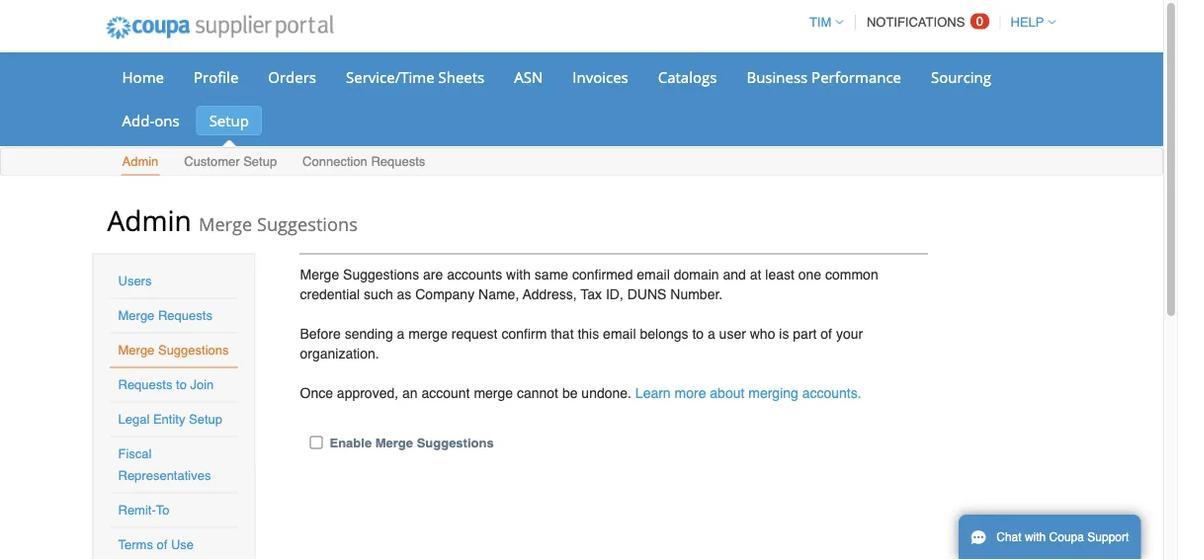 Task type: describe. For each thing, give the bounding box(es) containing it.
tim link
[[800, 15, 843, 30]]

about
[[710, 385, 745, 401]]

use
[[171, 538, 194, 552]]

number.
[[670, 286, 723, 302]]

such
[[364, 286, 393, 302]]

0 horizontal spatial of
[[157, 538, 167, 552]]

service/time sheets
[[346, 67, 485, 87]]

fiscal representatives
[[118, 447, 211, 483]]

merge suggestions are accounts with same confirmed email domain and at least one common credential such as company name, address, tax id, duns number.
[[300, 266, 878, 302]]

home link
[[109, 62, 177, 92]]

merge for merge suggestions
[[118, 343, 155, 358]]

suggestions down account
[[417, 435, 494, 450]]

organization.
[[300, 345, 379, 361]]

suggestions inside the admin merge suggestions
[[257, 212, 358, 236]]

with inside button
[[1025, 531, 1046, 545]]

entity
[[153, 412, 185, 427]]

part
[[793, 326, 817, 341]]

customer setup
[[184, 154, 277, 169]]

enable merge suggestions
[[330, 435, 494, 450]]

legal entity setup link
[[118, 412, 222, 427]]

0 horizontal spatial to
[[176, 378, 187, 392]]

merge right enable
[[375, 435, 413, 450]]

learn
[[635, 385, 671, 401]]

user
[[719, 326, 746, 341]]

terms of use
[[118, 538, 194, 552]]

undone.
[[581, 385, 631, 401]]

notifications 0
[[867, 14, 983, 30]]

sending
[[345, 326, 393, 341]]

once
[[300, 385, 333, 401]]

navigation containing notifications 0
[[800, 3, 1056, 42]]

help
[[1011, 15, 1044, 30]]

domain
[[674, 266, 719, 282]]

remit-
[[118, 503, 156, 518]]

merge for merge suggestions are accounts with same confirmed email domain and at least one common credential such as company name, address, tax id, duns number.
[[300, 266, 339, 282]]

ons
[[154, 110, 180, 130]]

admin link
[[121, 150, 159, 175]]

belongs
[[640, 326, 688, 341]]

learn more about merging accounts. link
[[635, 385, 861, 401]]

duns
[[627, 286, 667, 302]]

this
[[578, 326, 599, 341]]

requests for connection requests
[[371, 154, 425, 169]]

support
[[1087, 531, 1129, 545]]

remit-to
[[118, 503, 170, 518]]

is
[[779, 326, 789, 341]]

merge for merge requests
[[118, 308, 155, 323]]

add-
[[122, 110, 154, 130]]

fiscal
[[118, 447, 152, 462]]

be
[[562, 385, 578, 401]]

connection requests link
[[302, 150, 426, 175]]

merge inside before sending a merge request confirm that this email belongs to a user who is part of your organization.
[[408, 326, 448, 341]]

sourcing
[[931, 67, 991, 87]]

2 vertical spatial requests
[[118, 378, 172, 392]]

tax
[[581, 286, 602, 302]]

notifications
[[867, 15, 965, 30]]

orders
[[268, 67, 316, 87]]

sourcing link
[[918, 62, 1004, 92]]

same
[[535, 266, 568, 282]]

before sending a merge request confirm that this email belongs to a user who is part of your organization.
[[300, 326, 863, 361]]

suggestions up join
[[158, 343, 229, 358]]

connection requests
[[302, 154, 425, 169]]

enable
[[330, 435, 372, 450]]

setup link
[[196, 106, 262, 135]]

an
[[402, 385, 418, 401]]

fiscal representatives link
[[118, 447, 211, 483]]

performance
[[812, 67, 901, 87]]

are
[[423, 266, 443, 282]]

requests to join
[[118, 378, 214, 392]]

company
[[415, 286, 475, 302]]

chat with coupa support
[[996, 531, 1129, 545]]

customer
[[184, 154, 240, 169]]

merge requests link
[[118, 308, 212, 323]]

admin for admin
[[122, 154, 158, 169]]

email inside before sending a merge request confirm that this email belongs to a user who is part of your organization.
[[603, 326, 636, 341]]

before
[[300, 326, 341, 341]]

help link
[[1002, 15, 1056, 30]]

1 a from the left
[[397, 326, 405, 341]]

of inside before sending a merge request confirm that this email belongs to a user who is part of your organization.
[[821, 326, 832, 341]]

credential
[[300, 286, 360, 302]]

remit-to link
[[118, 503, 170, 518]]



Task type: vqa. For each thing, say whether or not it's contained in the screenshot.
the rightmost With
yes



Task type: locate. For each thing, give the bounding box(es) containing it.
sheets
[[438, 67, 485, 87]]

merging
[[748, 385, 798, 401]]

1 horizontal spatial of
[[821, 326, 832, 341]]

address,
[[523, 286, 577, 302]]

0 vertical spatial with
[[506, 266, 531, 282]]

admin for admin merge suggestions
[[107, 201, 191, 239]]

chat with coupa support button
[[959, 515, 1141, 560]]

profile
[[194, 67, 238, 87]]

merge suggestions
[[118, 343, 229, 358]]

as
[[397, 286, 411, 302]]

accounts
[[447, 266, 502, 282]]

legal
[[118, 412, 150, 427]]

orders link
[[255, 62, 329, 92]]

service/time
[[346, 67, 434, 87]]

with inside merge suggestions are accounts with same confirmed email domain and at least one common credential such as company name, address, tax id, duns number.
[[506, 266, 531, 282]]

admin merge suggestions
[[107, 201, 358, 239]]

request
[[451, 326, 498, 341]]

approved,
[[337, 385, 398, 401]]

users
[[118, 274, 152, 289]]

customer setup link
[[183, 150, 278, 175]]

0 vertical spatial of
[[821, 326, 832, 341]]

navigation
[[800, 3, 1056, 42]]

business
[[747, 67, 808, 87]]

merge down users
[[118, 308, 155, 323]]

with up name, on the bottom of page
[[506, 266, 531, 282]]

setup
[[209, 110, 249, 130], [243, 154, 277, 169], [189, 412, 222, 427]]

1 vertical spatial to
[[176, 378, 187, 392]]

None checkbox
[[310, 436, 323, 449]]

0 vertical spatial to
[[692, 326, 704, 341]]

suggestions down connection
[[257, 212, 358, 236]]

with
[[506, 266, 531, 282], [1025, 531, 1046, 545]]

requests to join link
[[118, 378, 214, 392]]

setup right customer
[[243, 154, 277, 169]]

email up duns
[[637, 266, 670, 282]]

1 vertical spatial of
[[157, 538, 167, 552]]

invoices link
[[560, 62, 641, 92]]

terms of use link
[[118, 538, 194, 552]]

a
[[397, 326, 405, 341], [708, 326, 715, 341]]

1 vertical spatial admin
[[107, 201, 191, 239]]

0 horizontal spatial with
[[506, 266, 531, 282]]

merge up credential
[[300, 266, 339, 282]]

business performance
[[747, 67, 901, 87]]

that
[[551, 326, 574, 341]]

1 vertical spatial with
[[1025, 531, 1046, 545]]

requests up merge suggestions link
[[158, 308, 212, 323]]

email right this
[[603, 326, 636, 341]]

confirmed
[[572, 266, 633, 282]]

requests right connection
[[371, 154, 425, 169]]

to inside before sending a merge request confirm that this email belongs to a user who is part of your organization.
[[692, 326, 704, 341]]

merge inside merge suggestions are accounts with same confirmed email domain and at least one common credential such as company name, address, tax id, duns number.
[[300, 266, 339, 282]]

invoices
[[573, 67, 628, 87]]

0 horizontal spatial merge
[[408, 326, 448, 341]]

merge down 'customer setup' link
[[199, 212, 252, 236]]

admin down admin link
[[107, 201, 191, 239]]

more
[[675, 385, 706, 401]]

setup down join
[[189, 412, 222, 427]]

at
[[750, 266, 761, 282]]

to right belongs
[[692, 326, 704, 341]]

0 vertical spatial setup
[[209, 110, 249, 130]]

chat
[[996, 531, 1022, 545]]

of left use
[[157, 538, 167, 552]]

merge
[[199, 212, 252, 236], [300, 266, 339, 282], [118, 308, 155, 323], [118, 343, 155, 358], [375, 435, 413, 450]]

add-ons
[[122, 110, 180, 130]]

1 horizontal spatial email
[[637, 266, 670, 282]]

terms
[[118, 538, 153, 552]]

1 vertical spatial email
[[603, 326, 636, 341]]

1 horizontal spatial to
[[692, 326, 704, 341]]

least
[[765, 266, 794, 282]]

representatives
[[118, 468, 211, 483]]

asn
[[514, 67, 543, 87]]

admin down add- at top
[[122, 154, 158, 169]]

1 vertical spatial merge
[[474, 385, 513, 401]]

merge inside the admin merge suggestions
[[199, 212, 252, 236]]

suggestions up such
[[343, 266, 419, 282]]

merge down merge requests
[[118, 343, 155, 358]]

to
[[156, 503, 170, 518]]

0 vertical spatial merge
[[408, 326, 448, 341]]

coupa supplier portal image
[[92, 3, 347, 52]]

service/time sheets link
[[333, 62, 497, 92]]

1 vertical spatial setup
[[243, 154, 277, 169]]

2 a from the left
[[708, 326, 715, 341]]

your
[[836, 326, 863, 341]]

0 vertical spatial admin
[[122, 154, 158, 169]]

2 vertical spatial setup
[[189, 412, 222, 427]]

suggestions inside merge suggestions are accounts with same confirmed email domain and at least one common credential such as company name, address, tax id, duns number.
[[343, 266, 419, 282]]

merge requests
[[118, 308, 212, 323]]

to
[[692, 326, 704, 341], [176, 378, 187, 392]]

legal entity setup
[[118, 412, 222, 427]]

1 horizontal spatial merge
[[474, 385, 513, 401]]

id,
[[606, 286, 623, 302]]

0 vertical spatial email
[[637, 266, 670, 282]]

a right sending
[[397, 326, 405, 341]]

profile link
[[181, 62, 251, 92]]

with right chat
[[1025, 531, 1046, 545]]

business performance link
[[734, 62, 914, 92]]

home
[[122, 67, 164, 87]]

one
[[798, 266, 821, 282]]

email
[[637, 266, 670, 282], [603, 326, 636, 341]]

a left user
[[708, 326, 715, 341]]

of
[[821, 326, 832, 341], [157, 538, 167, 552]]

asn link
[[501, 62, 556, 92]]

merge down company
[[408, 326, 448, 341]]

and
[[723, 266, 746, 282]]

0 vertical spatial requests
[[371, 154, 425, 169]]

to left join
[[176, 378, 187, 392]]

cannot
[[517, 385, 558, 401]]

connection
[[302, 154, 368, 169]]

users link
[[118, 274, 152, 289]]

requests up legal
[[118, 378, 172, 392]]

of right part
[[821, 326, 832, 341]]

merge left "cannot"
[[474, 385, 513, 401]]

1 horizontal spatial with
[[1025, 531, 1046, 545]]

email inside merge suggestions are accounts with same confirmed email domain and at least one common credential such as company name, address, tax id, duns number.
[[637, 266, 670, 282]]

add-ons link
[[109, 106, 192, 135]]

accounts.
[[802, 385, 861, 401]]

suggestions
[[257, 212, 358, 236], [343, 266, 419, 282], [158, 343, 229, 358], [417, 435, 494, 450]]

tim
[[809, 15, 831, 30]]

1 horizontal spatial a
[[708, 326, 715, 341]]

setup up customer setup
[[209, 110, 249, 130]]

requests for merge requests
[[158, 308, 212, 323]]

join
[[190, 378, 214, 392]]

merge suggestions link
[[118, 343, 229, 358]]

account
[[421, 385, 470, 401]]

0
[[976, 14, 983, 29]]

catalogs link
[[645, 62, 730, 92]]

0 horizontal spatial email
[[603, 326, 636, 341]]

1 vertical spatial requests
[[158, 308, 212, 323]]

0 horizontal spatial a
[[397, 326, 405, 341]]



